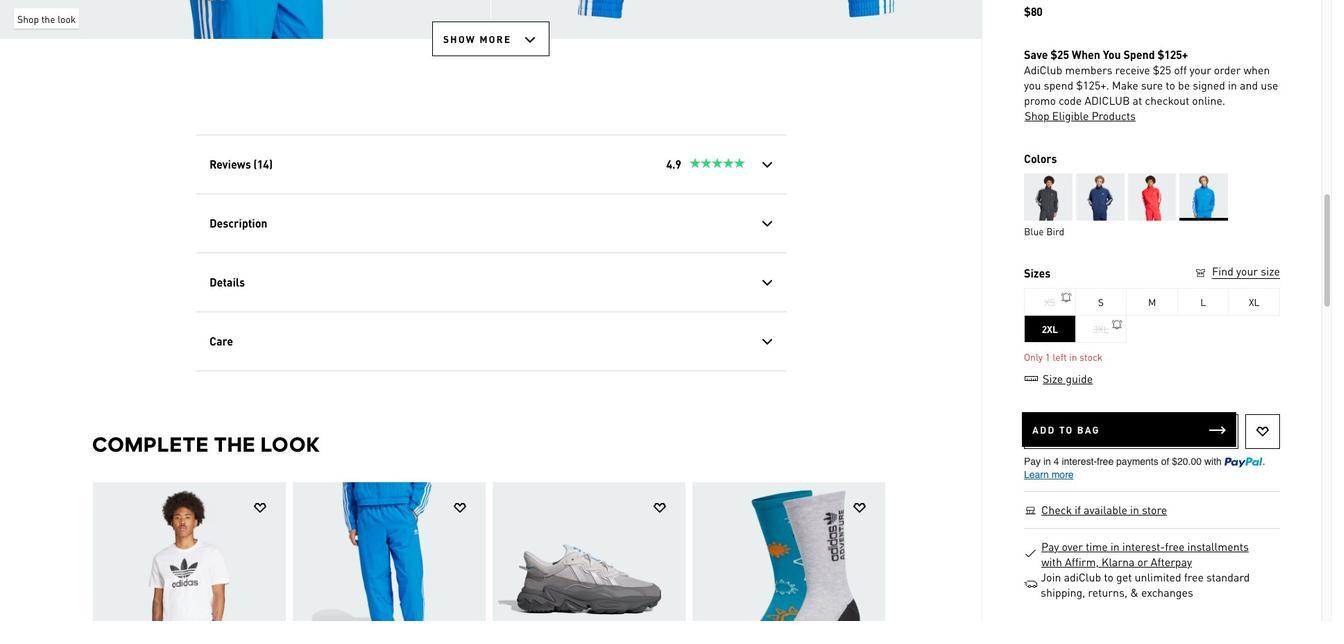 Task type: vqa. For each thing, say whether or not it's contained in the screenshot.
sure
yes



Task type: describe. For each thing, give the bounding box(es) containing it.
if
[[1075, 502, 1081, 517]]

look for complete the look
[[261, 432, 320, 457]]

klarna
[[1102, 554, 1135, 569]]

off
[[1174, 62, 1187, 77]]

in for stock
[[1069, 350, 1077, 363]]

your inside button
[[1236, 264, 1258, 278]]

details
[[209, 275, 245, 289]]

m button
[[1127, 288, 1178, 316]]

unlimited
[[1135, 570, 1181, 584]]

online.
[[1192, 93, 1226, 108]]

eligible
[[1052, 108, 1089, 123]]

with
[[1041, 554, 1062, 569]]

sure
[[1141, 78, 1163, 92]]

order
[[1214, 62, 1241, 77]]

free for interest-
[[1165, 539, 1185, 554]]

over
[[1062, 539, 1083, 554]]

returns,
[[1088, 585, 1128, 600]]

members
[[1065, 62, 1113, 77]]

when
[[1244, 62, 1270, 77]]

adidas adventure socks 2 pairs image
[[692, 482, 885, 621]]

product color: blue bird image
[[1180, 173, 1228, 221]]

exchanges
[[1141, 585, 1193, 600]]

blue
[[1024, 225, 1044, 237]]

s
[[1098, 296, 1104, 308]]

in inside save $25 when you spend $125+ adiclub members receive $25 off your order when you spend $125+. make sure to be signed in and use promo code adiclub at checkout online. shop eligible products
[[1228, 78, 1237, 92]]

show more button
[[432, 22, 550, 56]]

size guide link
[[1024, 371, 1094, 386]]

reviews (14)
[[209, 157, 272, 171]]

left
[[1053, 350, 1067, 363]]

2xl button
[[1025, 315, 1076, 343]]

look for shop the look
[[58, 12, 76, 25]]

interest-
[[1123, 539, 1165, 554]]

you
[[1024, 78, 1041, 92]]

pay over time in interest-free installments with affirm, klarna or afterpay
[[1041, 539, 1249, 569]]

product color: night indigo image
[[1076, 173, 1124, 221]]

l
[[1201, 296, 1206, 308]]

$80
[[1024, 4, 1043, 19]]

1
[[1045, 350, 1050, 363]]

adiclub
[[1024, 62, 1062, 77]]

time
[[1086, 539, 1108, 554]]

shop the look
[[17, 12, 76, 25]]

receive
[[1115, 62, 1150, 77]]

join
[[1041, 570, 1061, 584]]

shop inside shop the look button
[[17, 12, 39, 25]]

promo
[[1024, 93, 1056, 108]]

only 1 left in stock
[[1024, 350, 1103, 363]]

check if available in store button
[[1041, 502, 1168, 518]]

only
[[1024, 350, 1043, 363]]

size guide
[[1043, 371, 1093, 386]]

product color: better scarlet image
[[1128, 173, 1176, 221]]

guide
[[1066, 371, 1093, 386]]

to inside save $25 when you spend $125+ adiclub members receive $25 off your order when you spend $125+. make sure to be signed in and use promo code adiclub at checkout online. shop eligible products
[[1166, 78, 1175, 92]]

use
[[1261, 78, 1279, 92]]

&
[[1130, 585, 1139, 600]]

complete
[[92, 432, 209, 457]]

2xl
[[1042, 323, 1058, 335]]

spend
[[1044, 78, 1074, 92]]

affirm,
[[1065, 554, 1099, 569]]

show more
[[443, 33, 512, 45]]

find your size
[[1212, 264, 1280, 278]]

shipping,
[[1041, 585, 1085, 600]]

at
[[1133, 93, 1142, 108]]

$125+.
[[1076, 78, 1109, 92]]

xs
[[1045, 296, 1055, 308]]



Task type: locate. For each thing, give the bounding box(es) containing it.
bird
[[1047, 225, 1065, 237]]

size
[[1043, 371, 1063, 386]]

m
[[1148, 296, 1156, 308]]

0 vertical spatial the
[[41, 12, 55, 25]]

1 horizontal spatial your
[[1236, 264, 1258, 278]]

find your size button
[[1194, 264, 1280, 281]]

store
[[1142, 502, 1167, 517]]

1 blue adicolor woven firebird track top image from the left
[[0, 0, 491, 39]]

$125+
[[1158, 47, 1188, 62]]

reviews
[[209, 157, 251, 171]]

in right left
[[1069, 350, 1077, 363]]

in down 'order' on the right of page
[[1228, 78, 1237, 92]]

your
[[1190, 62, 1211, 77], [1236, 264, 1258, 278]]

description
[[209, 216, 267, 230]]

stock
[[1080, 350, 1103, 363]]

the inside shop the look button
[[41, 12, 55, 25]]

standard
[[1207, 570, 1250, 584]]

0 vertical spatial look
[[58, 12, 76, 25]]

care button
[[196, 312, 786, 371]]

in for interest-
[[1111, 539, 1120, 554]]

check if available in store
[[1041, 502, 1167, 517]]

1 horizontal spatial to
[[1166, 78, 1175, 92]]

add to bag button
[[1022, 412, 1236, 447]]

look inside button
[[58, 12, 76, 25]]

your left size on the top of page
[[1236, 264, 1258, 278]]

1 horizontal spatial blue adicolor woven firebird track top image
[[491, 0, 982, 39]]

check
[[1041, 502, 1072, 517]]

$25
[[1051, 47, 1069, 62], [1153, 62, 1171, 77]]

to
[[1059, 423, 1074, 436]]

your up "signed"
[[1190, 62, 1211, 77]]

pay over time in interest-free installments with affirm, klarna or afterpay link
[[1041, 539, 1271, 570]]

1 horizontal spatial $25
[[1153, 62, 1171, 77]]

free up afterpay
[[1165, 539, 1185, 554]]

get
[[1116, 570, 1132, 584]]

1 vertical spatial shop
[[1025, 108, 1050, 123]]

the
[[41, 12, 55, 25], [214, 432, 255, 457]]

4.9
[[666, 157, 681, 171]]

free down afterpay
[[1184, 570, 1204, 584]]

0 vertical spatial your
[[1190, 62, 1211, 77]]

0 horizontal spatial to
[[1104, 570, 1114, 584]]

0 horizontal spatial the
[[41, 12, 55, 25]]

1 vertical spatial look
[[261, 432, 320, 457]]

list
[[92, 482, 890, 621]]

details button
[[196, 253, 786, 312]]

in for store
[[1130, 502, 1139, 517]]

show
[[443, 33, 476, 45]]

1 vertical spatial $25
[[1153, 62, 1171, 77]]

0 vertical spatial $25
[[1051, 47, 1069, 62]]

save
[[1024, 47, 1048, 62]]

shop eligible products link
[[1024, 108, 1136, 124]]

xl
[[1249, 296, 1260, 308]]

or
[[1138, 554, 1148, 569]]

xs button
[[1025, 288, 1076, 316]]

3xl button
[[1076, 315, 1127, 343]]

adiclub
[[1085, 93, 1130, 108]]

1 horizontal spatial the
[[214, 432, 255, 457]]

0 horizontal spatial blue adicolor woven firebird track top image
[[0, 0, 491, 39]]

and
[[1240, 78, 1258, 92]]

your inside save $25 when you spend $125+ adiclub members receive $25 off your order when you spend $125+. make sure to be signed in and use promo code adiclub at checkout online. shop eligible products
[[1190, 62, 1211, 77]]

make
[[1112, 78, 1138, 92]]

0 horizontal spatial look
[[58, 12, 76, 25]]

care
[[209, 334, 233, 348]]

the for shop
[[41, 12, 55, 25]]

free for unlimited
[[1184, 570, 1204, 584]]

pay
[[1041, 539, 1059, 554]]

afterpay
[[1151, 554, 1192, 569]]

signed
[[1193, 78, 1225, 92]]

adicolor woven firebird track pants image
[[292, 482, 485, 621]]

$25 up sure in the top right of the page
[[1153, 62, 1171, 77]]

dropdown image
[[751, 525, 768, 541]]

xl button
[[1229, 288, 1280, 316]]

ozweego tr shoes image
[[492, 482, 685, 621]]

spend
[[1124, 47, 1155, 62]]

in inside pay over time in interest-free installments with affirm, klarna or afterpay
[[1111, 539, 1120, 554]]

product color: black image
[[1024, 173, 1073, 221]]

shop inside save $25 when you spend $125+ adiclub members receive $25 off your order when you spend $125+. make sure to be signed in and use promo code adiclub at checkout online. shop eligible products
[[1025, 108, 1050, 123]]

available
[[1084, 502, 1127, 517]]

(14)
[[253, 157, 272, 171]]

1 vertical spatial to
[[1104, 570, 1114, 584]]

sizes
[[1024, 266, 1051, 280]]

code
[[1059, 93, 1082, 108]]

bag
[[1077, 423, 1100, 436]]

l button
[[1178, 288, 1229, 316]]

in left store
[[1130, 502, 1139, 517]]

0 horizontal spatial shop
[[17, 12, 39, 25]]

1 horizontal spatial look
[[261, 432, 320, 457]]

in inside check if available in store button
[[1130, 502, 1139, 517]]

be
[[1178, 78, 1190, 92]]

free inside pay over time in interest-free installments with affirm, klarna or afterpay
[[1165, 539, 1185, 554]]

Dropdown field
[[706, 517, 775, 549]]

1 vertical spatial your
[[1236, 264, 1258, 278]]

2 blue adicolor woven firebird track top image from the left
[[491, 0, 982, 39]]

blue adicolor woven firebird track top image
[[0, 0, 491, 39], [491, 0, 982, 39]]

0 vertical spatial to
[[1166, 78, 1175, 92]]

find
[[1212, 264, 1234, 278]]

$25 up adiclub
[[1051, 47, 1069, 62]]

add to bag
[[1032, 423, 1100, 436]]

0 vertical spatial shop
[[17, 12, 39, 25]]

adiclub
[[1064, 570, 1101, 584]]

description button
[[196, 194, 786, 253]]

to inside join adiclub to get unlimited free standard shipping, returns, & exchanges
[[1104, 570, 1114, 584]]

save $25 when you spend $125+ adiclub members receive $25 off your order when you spend $125+. make sure to be signed in and use promo code adiclub at checkout online. shop eligible products
[[1024, 47, 1279, 123]]

1 vertical spatial the
[[214, 432, 255, 457]]

to up returns,
[[1104, 570, 1114, 584]]

installments
[[1187, 539, 1249, 554]]

3xl
[[1093, 323, 1109, 335]]

arrow right long image
[[864, 569, 881, 585]]

0 horizontal spatial $25
[[1051, 47, 1069, 62]]

free
[[1165, 539, 1185, 554], [1184, 570, 1204, 584]]

colors
[[1024, 151, 1057, 166]]

checkout
[[1145, 93, 1189, 108]]

the for complete
[[214, 432, 255, 457]]

shop
[[17, 12, 39, 25], [1025, 108, 1050, 123]]

look
[[58, 12, 76, 25], [261, 432, 320, 457]]

arrow right long button
[[855, 560, 890, 594]]

adicolor trefoil tee image
[[93, 482, 286, 621]]

in up klarna
[[1111, 539, 1120, 554]]

1 horizontal spatial shop
[[1025, 108, 1050, 123]]

size
[[1261, 264, 1280, 278]]

0 vertical spatial free
[[1165, 539, 1185, 554]]

join adiclub to get unlimited free standard shipping, returns, & exchanges
[[1041, 570, 1250, 600]]

1 vertical spatial free
[[1184, 570, 1204, 584]]

add
[[1032, 423, 1056, 436]]

0 horizontal spatial your
[[1190, 62, 1211, 77]]

products
[[1092, 108, 1136, 123]]

more
[[480, 33, 512, 45]]

free inside join adiclub to get unlimited free standard shipping, returns, & exchanges
[[1184, 570, 1204, 584]]

find your size image
[[1194, 266, 1207, 280]]

to left be
[[1166, 78, 1175, 92]]

when
[[1072, 47, 1100, 62]]

s button
[[1076, 288, 1127, 316]]

blue bird
[[1024, 225, 1065, 237]]

complete the look
[[92, 432, 320, 457]]

shop the look button
[[14, 8, 79, 28]]

you
[[1103, 47, 1121, 62]]



